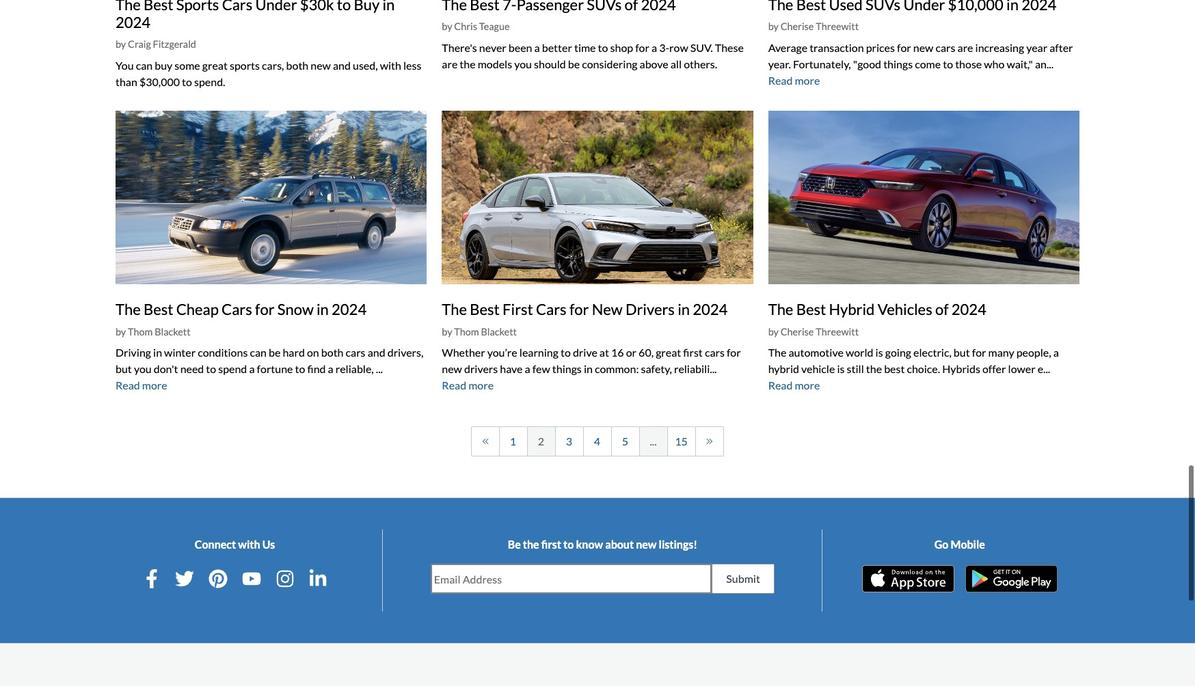 Task type: vqa. For each thing, say whether or not it's contained in the screenshot.
the to inside the There's never been a better time to shop for a 3-row SUV. These are the models you should be considering above all others.
yes



Task type: describe. For each thing, give the bounding box(es) containing it.
increasing
[[976, 41, 1025, 54]]

there's never been a better time to shop for a 3-row suv. these are the models you should be considering above all others.
[[442, 41, 744, 70]]

better
[[542, 41, 572, 54]]

spend.
[[194, 75, 225, 88]]

these
[[715, 41, 744, 54]]

be
[[508, 539, 521, 552]]

you inside there's never been a better time to shop for a 3-row suv. these are the models you should be considering above all others.
[[515, 57, 532, 70]]

by cherise threewitt for transaction
[[769, 21, 859, 32]]

can inside the driving in winter conditions can be hard on both cars and drivers, but you don't need to spend a fortune to find a reliable, ... read more
[[250, 346, 267, 359]]

to inside the average transaction prices for new cars are increasing year after year. fortunately, "good things come to those who wait," an... read more
[[943, 57, 954, 70]]

the for are
[[460, 57, 476, 70]]

fortunately,
[[794, 57, 851, 70]]

1 vertical spatial is
[[838, 363, 845, 376]]

first
[[503, 301, 533, 319]]

cars for sports
[[222, 0, 253, 13]]

$30k
[[300, 0, 334, 13]]

many
[[989, 346, 1015, 359]]

things inside whether you're learning to drive at 16 or 60, great first cars for new drivers have a few things in common: safety, reliabili... read more
[[553, 363, 582, 376]]

submit
[[727, 573, 761, 586]]

at
[[600, 346, 609, 359]]

to inside there's never been a better time to shop for a 3-row suv. these are the models you should be considering above all others.
[[598, 41, 608, 54]]

... inside the driving in winter conditions can be hard on both cars and drivers, but you don't need to spend a fortune to find a reliable, ... read more
[[376, 363, 383, 376]]

the for the best first cars for new drivers in 2024
[[442, 301, 467, 319]]

wait,"
[[1007, 57, 1034, 70]]

the best first cars for new drivers in 2024
[[442, 301, 728, 319]]

2 vertical spatial the
[[523, 539, 539, 552]]

whether
[[442, 346, 485, 359]]

cars inside whether you're learning to drive at 16 or 60, great first cars for new drivers have a few things in common: safety, reliabili... read more
[[705, 346, 725, 359]]

in right snow
[[317, 301, 329, 319]]

offer
[[983, 363, 1007, 376]]

cars for first
[[536, 301, 567, 319]]

more inside whether you're learning to drive at 16 or 60, great first cars for new drivers have a few things in common: safety, reliabili... read more
[[469, 379, 494, 392]]

by for the best first cars for new drivers in 2024
[[442, 326, 453, 338]]

considering
[[582, 57, 638, 70]]

fitzgerald
[[153, 39, 196, 50]]

the best hybrid vehicles of 2024 image
[[769, 111, 1080, 285]]

the best cheap cars for snow in 2024 image
[[116, 111, 427, 285]]

teague
[[479, 21, 510, 32]]

craig
[[128, 39, 151, 50]]

find
[[307, 363, 326, 376]]

3
[[566, 435, 573, 448]]

angle double left image
[[482, 437, 489, 448]]

go mobile
[[935, 539, 986, 552]]

are inside the average transaction prices for new cars are increasing year after year. fortunately, "good things come to those who wait," an... read more
[[958, 41, 974, 54]]

in inside the best sports cars under $30k to buy in 2024
[[383, 0, 395, 13]]

a inside the automotive world is going electric, but for many people, a hybrid vehicle is still the best choice. hybrids offer lower e... read more
[[1054, 346, 1059, 359]]

year
[[1027, 41, 1048, 54]]

best for hybrid
[[797, 301, 826, 319]]

choice.
[[907, 363, 941, 376]]

year.
[[769, 57, 791, 70]]

driving in winter conditions can be hard on both cars and drivers, but you don't need to spend a fortune to find a reliable, ... read more
[[116, 346, 424, 392]]

submit button
[[712, 565, 775, 595]]

to left the know
[[564, 539, 574, 552]]

first inside whether you're learning to drive at 16 or 60, great first cars for new drivers have a few things in common: safety, reliabili... read more
[[684, 346, 703, 359]]

reliable,
[[336, 363, 374, 376]]

3-
[[660, 41, 670, 54]]

for inside the average transaction prices for new cars are increasing year after year. fortunately, "good things come to those who wait," an... read more
[[898, 41, 912, 54]]

others.
[[684, 57, 718, 70]]

people,
[[1017, 346, 1052, 359]]

read inside the automotive world is going electric, but for many people, a hybrid vehicle is still the best choice. hybrids offer lower e... read more
[[769, 379, 793, 392]]

0 horizontal spatial first
[[542, 539, 562, 552]]

1
[[510, 435, 517, 448]]

new inside whether you're learning to drive at 16 or 60, great first cars for new drivers have a few things in common: safety, reliabili... read more
[[442, 363, 462, 376]]

the best sports cars under $30k to buy in 2024 link
[[116, 0, 395, 31]]

to right need
[[206, 363, 216, 376]]

best for cheap
[[144, 301, 173, 319]]

average transaction prices for new cars are increasing year after year. fortunately, "good things come to those who wait," an... read more
[[769, 41, 1074, 87]]

learning
[[520, 346, 559, 359]]

to left find
[[295, 363, 305, 376]]

$30,000
[[140, 75, 180, 88]]

15 link
[[667, 427, 696, 457]]

4
[[594, 435, 601, 448]]

the inside the automotive world is going electric, but for many people, a hybrid vehicle is still the best choice. hybrids offer lower e... read more
[[769, 346, 787, 359]]

come
[[915, 57, 941, 70]]

vehicles
[[878, 301, 933, 319]]

new inside the average transaction prices for new cars are increasing year after year. fortunately, "good things come to those who wait," an... read more
[[914, 41, 934, 54]]

after
[[1050, 41, 1074, 54]]

hybrid
[[769, 363, 800, 376]]

cars inside the driving in winter conditions can be hard on both cars and drivers, but you don't need to spend a fortune to find a reliable, ... read more
[[346, 346, 366, 359]]

pinterest image
[[209, 570, 228, 589]]

for inside whether you're learning to drive at 16 or 60, great first cars for new drivers have a few things in common: safety, reliabili... read more
[[727, 346, 741, 359]]

cars for cheap
[[222, 301, 252, 319]]

read inside the average transaction prices for new cars are increasing year after year. fortunately, "good things come to those who wait," an... read more
[[769, 74, 793, 87]]

threewitt for automotive
[[816, 326, 859, 338]]

whether you're learning to drive at 16 or 60, great first cars for new drivers have a few things in common: safety, reliabili... read more
[[442, 346, 741, 392]]

1 link
[[499, 427, 528, 457]]

threewitt for transaction
[[816, 21, 859, 32]]

4 link
[[583, 427, 612, 457]]

to inside the best sports cars under $30k to buy in 2024
[[337, 0, 351, 13]]

in right drivers
[[678, 301, 690, 319]]

15
[[675, 435, 688, 448]]

the best sports cars under $30k to buy in 2024
[[116, 0, 395, 31]]

hard
[[283, 346, 305, 359]]

get it on google play image
[[966, 566, 1058, 593]]

a left 3-
[[652, 41, 657, 54]]

cherise for the
[[781, 326, 814, 338]]

are inside there's never been a better time to shop for a 3-row suv. these are the models you should be considering above all others.
[[442, 57, 458, 70]]

e...
[[1038, 363, 1051, 376]]

in inside whether you're learning to drive at 16 or 60, great first cars for new drivers have a few things in common: safety, reliabili... read more
[[584, 363, 593, 376]]

cherise for average
[[781, 21, 814, 32]]

by cherise threewitt for automotive
[[769, 326, 859, 338]]

connect with us
[[195, 539, 275, 552]]

winter
[[164, 346, 196, 359]]

60,
[[639, 346, 654, 359]]

you're
[[488, 346, 518, 359]]

can inside you can buy some great sports cars, both new and used, with less than $30,000 to spend.
[[136, 59, 153, 72]]

the best first cars for new drivers in 2024 link
[[442, 301, 728, 319]]

blackett for first
[[481, 326, 517, 338]]

drivers
[[464, 363, 498, 376]]

2
[[538, 435, 545, 448]]

spend
[[218, 363, 247, 376]]

electric,
[[914, 346, 952, 359]]

cars inside the average transaction prices for new cars are increasing year after year. fortunately, "good things come to those who wait," an... read more
[[936, 41, 956, 54]]

2024 inside the best sports cars under $30k to buy in 2024
[[116, 13, 151, 31]]

lower
[[1009, 363, 1036, 376]]

of
[[936, 301, 949, 319]]

a inside whether you're learning to drive at 16 or 60, great first cars for new drivers have a few things in common: safety, reliabili... read more
[[525, 363, 531, 376]]

read more link for the best first cars for new drivers in 2024
[[442, 379, 494, 392]]

the for the best cheap cars for snow in 2024
[[116, 301, 141, 319]]

the best hybrid vehicles of 2024 link
[[769, 301, 987, 319]]

1 vertical spatial ...
[[650, 435, 657, 448]]

need
[[180, 363, 204, 376]]

about
[[606, 539, 634, 552]]

buy
[[354, 0, 380, 13]]

5 link
[[611, 427, 640, 457]]

been
[[509, 41, 533, 54]]

download on the app store image
[[862, 566, 955, 593]]

shop
[[611, 41, 634, 54]]

facebook image
[[142, 570, 161, 589]]

2024 right snow
[[332, 301, 367, 319]]

a right find
[[328, 363, 334, 376]]

than
[[116, 75, 137, 88]]

youtube image
[[242, 570, 261, 589]]

best for first
[[470, 301, 500, 319]]

by for the best cheap cars for snow in 2024
[[116, 326, 126, 338]]

the for still
[[867, 363, 883, 376]]

prices
[[867, 41, 895, 54]]

twitter image
[[175, 570, 195, 589]]

new inside you can buy some great sports cars, both new and used, with less than $30,000 to spend.
[[311, 59, 331, 72]]

cars,
[[262, 59, 284, 72]]

a right the spend
[[249, 363, 255, 376]]

cheap
[[176, 301, 219, 319]]



Task type: locate. For each thing, give the bounding box(es) containing it.
1 horizontal spatial be
[[568, 57, 580, 70]]

by left chris
[[442, 21, 453, 32]]

2 thom from the left
[[454, 326, 479, 338]]

sports
[[230, 59, 260, 72]]

thom up whether
[[454, 326, 479, 338]]

and left used,
[[333, 59, 351, 72]]

both inside the driving in winter conditions can be hard on both cars and drivers, but you don't need to spend a fortune to find a reliable, ... read more
[[321, 346, 344, 359]]

0 vertical spatial great
[[202, 59, 228, 72]]

by up hybrid
[[769, 326, 779, 338]]

the best first cars for new drivers in 2024 image
[[442, 111, 754, 285]]

great
[[202, 59, 228, 72], [656, 346, 682, 359]]

things
[[884, 57, 913, 70], [553, 363, 582, 376]]

hybrids
[[943, 363, 981, 376]]

drivers,
[[388, 346, 424, 359]]

1 horizontal spatial things
[[884, 57, 913, 70]]

0 horizontal spatial things
[[553, 363, 582, 376]]

0 vertical spatial threewitt
[[816, 21, 859, 32]]

but inside the driving in winter conditions can be hard on both cars and drivers, but you don't need to spend a fortune to find a reliable, ... read more
[[116, 363, 132, 376]]

both right cars,
[[286, 59, 309, 72]]

in down drive
[[584, 363, 593, 376]]

1 horizontal spatial you
[[515, 57, 532, 70]]

a right 'people,' at the bottom right
[[1054, 346, 1059, 359]]

cars right "first"
[[536, 301, 567, 319]]

but up hybrids
[[954, 346, 970, 359]]

0 horizontal spatial great
[[202, 59, 228, 72]]

is left going
[[876, 346, 884, 359]]

0 horizontal spatial be
[[269, 346, 281, 359]]

thom for the best cheap cars for snow in 2024
[[128, 326, 153, 338]]

angle double right image
[[706, 437, 713, 448]]

by thom blackett for first
[[442, 326, 517, 338]]

1 vertical spatial both
[[321, 346, 344, 359]]

first up reliabili...
[[684, 346, 703, 359]]

but down driving on the bottom of the page
[[116, 363, 132, 376]]

great up 'safety,'
[[656, 346, 682, 359]]

cars up reliabili...
[[705, 346, 725, 359]]

by left the craig
[[116, 39, 126, 50]]

read inside the driving in winter conditions can be hard on both cars and drivers, but you don't need to spend a fortune to find a reliable, ... read more
[[116, 379, 140, 392]]

best
[[885, 363, 905, 376]]

cherise up average
[[781, 21, 814, 32]]

1 vertical spatial be
[[269, 346, 281, 359]]

1 threewitt from the top
[[816, 21, 859, 32]]

in up don't
[[153, 346, 162, 359]]

but inside the automotive world is going electric, but for many people, a hybrid vehicle is still the best choice. hybrids offer lower e... read more
[[954, 346, 970, 359]]

by up whether
[[442, 326, 453, 338]]

new
[[592, 301, 623, 319]]

1 vertical spatial you
[[134, 363, 152, 376]]

0 horizontal spatial can
[[136, 59, 153, 72]]

more inside the average transaction prices for new cars are increasing year after year. fortunately, "good things come to those who wait," an... read more
[[795, 74, 820, 87]]

driving
[[116, 346, 151, 359]]

more down don't
[[142, 379, 167, 392]]

average
[[769, 41, 808, 54]]

cars left under
[[222, 0, 253, 13]]

the up hybrid
[[769, 346, 787, 359]]

the for the best sports cars under $30k to buy in 2024
[[116, 0, 141, 13]]

0 vertical spatial first
[[684, 346, 703, 359]]

drive
[[573, 346, 598, 359]]

1 vertical spatial but
[[116, 363, 132, 376]]

best inside the best sports cars under $30k to buy in 2024
[[144, 0, 173, 13]]

the
[[116, 0, 141, 13], [116, 301, 141, 319], [442, 301, 467, 319], [769, 301, 794, 319], [769, 346, 787, 359]]

cars up reliable,
[[346, 346, 366, 359]]

0 horizontal spatial is
[[838, 363, 845, 376]]

best for sports
[[144, 0, 173, 13]]

the inside the best sports cars under $30k to buy in 2024
[[116, 0, 141, 13]]

and up reliable,
[[368, 346, 386, 359]]

Email Address email field
[[432, 565, 712, 594]]

2 threewitt from the top
[[816, 326, 859, 338]]

read more link down don't
[[116, 379, 167, 392]]

first right the be
[[542, 539, 562, 552]]

to left drive
[[561, 346, 571, 359]]

0 vertical spatial be
[[568, 57, 580, 70]]

new
[[914, 41, 934, 54], [311, 59, 331, 72], [442, 363, 462, 376], [636, 539, 657, 552]]

models
[[478, 57, 512, 70]]

0 vertical spatial the
[[460, 57, 476, 70]]

"good
[[854, 57, 882, 70]]

0 vertical spatial is
[[876, 346, 884, 359]]

0 vertical spatial by cherise threewitt
[[769, 21, 859, 32]]

new right about
[[636, 539, 657, 552]]

all
[[671, 57, 682, 70]]

cars up come
[[936, 41, 956, 54]]

used,
[[353, 59, 378, 72]]

cars inside the best sports cars under $30k to buy in 2024
[[222, 0, 253, 13]]

the
[[460, 57, 476, 70], [867, 363, 883, 376], [523, 539, 539, 552]]

read more link for the best cheap cars for snow in 2024
[[116, 379, 167, 392]]

cherise
[[781, 21, 814, 32], [781, 326, 814, 338]]

0 horizontal spatial cars
[[346, 346, 366, 359]]

safety,
[[641, 363, 672, 376]]

more inside the driving in winter conditions can be hard on both cars and drivers, but you don't need to spend a fortune to find a reliable, ... read more
[[142, 379, 167, 392]]

by thom blackett up driving on the bottom of the page
[[116, 326, 191, 338]]

0 horizontal spatial blackett
[[155, 326, 191, 338]]

blackett up winter
[[155, 326, 191, 338]]

great up spend.
[[202, 59, 228, 72]]

1 horizontal spatial can
[[250, 346, 267, 359]]

new down whether
[[442, 363, 462, 376]]

are
[[958, 41, 974, 54], [442, 57, 458, 70]]

0 vertical spatial ...
[[376, 363, 383, 376]]

the down there's
[[460, 57, 476, 70]]

great inside whether you're learning to drive at 16 or 60, great first cars for new drivers have a few things in common: safety, reliabili... read more
[[656, 346, 682, 359]]

both right on
[[321, 346, 344, 359]]

you
[[116, 59, 134, 72]]

1 horizontal spatial by thom blackett
[[442, 326, 517, 338]]

1 vertical spatial with
[[238, 539, 260, 552]]

the best cheap cars for snow in 2024
[[116, 301, 367, 319]]

... left '15'
[[650, 435, 657, 448]]

to down some
[[182, 75, 192, 88]]

be the first to know about new listings!
[[508, 539, 698, 552]]

blackett up you're
[[481, 326, 517, 338]]

for inside there's never been a better time to shop for a 3-row suv. these are the models you should be considering above all others.
[[636, 41, 650, 54]]

and inside the driving in winter conditions can be hard on both cars and drivers, but you don't need to spend a fortune to find a reliable, ... read more
[[368, 346, 386, 359]]

3 link
[[555, 427, 584, 457]]

in right buy
[[383, 0, 395, 13]]

0 horizontal spatial by thom blackett
[[116, 326, 191, 338]]

new left used,
[[311, 59, 331, 72]]

with
[[380, 59, 401, 72], [238, 539, 260, 552]]

instagram image
[[275, 570, 295, 589]]

0 horizontal spatial both
[[286, 59, 309, 72]]

2024 up the craig
[[116, 13, 151, 31]]

for inside the automotive world is going electric, but for many people, a hybrid vehicle is still the best choice. hybrids offer lower e... read more
[[973, 346, 987, 359]]

in inside the driving in winter conditions can be hard on both cars and drivers, but you don't need to spend a fortune to find a reliable, ... read more
[[153, 346, 162, 359]]

is left still
[[838, 363, 845, 376]]

be
[[568, 57, 580, 70], [269, 346, 281, 359]]

0 vertical spatial cherise
[[781, 21, 814, 32]]

new up come
[[914, 41, 934, 54]]

0 horizontal spatial and
[[333, 59, 351, 72]]

best left "first"
[[470, 301, 500, 319]]

1 horizontal spatial ...
[[650, 435, 657, 448]]

read down driving on the bottom of the page
[[116, 379, 140, 392]]

by thom blackett
[[116, 326, 191, 338], [442, 326, 517, 338]]

are up those
[[958, 41, 974, 54]]

1 horizontal spatial are
[[958, 41, 974, 54]]

snow
[[278, 301, 314, 319]]

1 vertical spatial can
[[250, 346, 267, 359]]

the up driving on the bottom of the page
[[116, 301, 141, 319]]

never
[[479, 41, 507, 54]]

by up driving on the bottom of the page
[[116, 326, 126, 338]]

1 by cherise threewitt from the top
[[769, 21, 859, 32]]

0 vertical spatial are
[[958, 41, 974, 54]]

thom for the best first cars for new drivers in 2024
[[454, 326, 479, 338]]

be inside there's never been a better time to shop for a 3-row suv. these are the models you should be considering above all others.
[[568, 57, 580, 70]]

1 vertical spatial are
[[442, 57, 458, 70]]

thom up driving on the bottom of the page
[[128, 326, 153, 338]]

5
[[622, 435, 629, 448]]

mobile
[[951, 539, 986, 552]]

0 horizontal spatial you
[[134, 363, 152, 376]]

blackett for cheap
[[155, 326, 191, 338]]

read inside whether you're learning to drive at 16 or 60, great first cars for new drivers have a few things in common: safety, reliabili... read more
[[442, 379, 467, 392]]

you
[[515, 57, 532, 70], [134, 363, 152, 376]]

automotive
[[789, 346, 844, 359]]

by up average
[[769, 21, 779, 32]]

read more link down drivers
[[442, 379, 494, 392]]

2 horizontal spatial the
[[867, 363, 883, 376]]

more down fortunately,
[[795, 74, 820, 87]]

to inside you can buy some great sports cars, both new and used, with less than $30,000 to spend.
[[182, 75, 192, 88]]

1 horizontal spatial first
[[684, 346, 703, 359]]

you down been
[[515, 57, 532, 70]]

vehicle
[[802, 363, 835, 376]]

1 horizontal spatial thom
[[454, 326, 479, 338]]

the up the craig
[[116, 0, 141, 13]]

you down driving on the bottom of the page
[[134, 363, 152, 376]]

1 horizontal spatial both
[[321, 346, 344, 359]]

by cherise threewitt up automotive at the bottom of page
[[769, 326, 859, 338]]

0 horizontal spatial but
[[116, 363, 132, 376]]

read down year.
[[769, 74, 793, 87]]

2 blackett from the left
[[481, 326, 517, 338]]

0 horizontal spatial thom
[[128, 326, 153, 338]]

0 horizontal spatial are
[[442, 57, 458, 70]]

cherise up automotive at the bottom of page
[[781, 326, 814, 338]]

can
[[136, 59, 153, 72], [250, 346, 267, 359]]

best left hybrid
[[797, 301, 826, 319]]

1 vertical spatial and
[[368, 346, 386, 359]]

by for the best sports cars under $30k to buy in 2024
[[116, 39, 126, 50]]

best left cheap
[[144, 301, 173, 319]]

more down drivers
[[469, 379, 494, 392]]

time
[[575, 41, 596, 54]]

0 horizontal spatial with
[[238, 539, 260, 552]]

read more link
[[769, 74, 820, 87], [116, 379, 167, 392], [442, 379, 494, 392], [769, 379, 820, 392]]

less
[[404, 59, 422, 72]]

2024 right of
[[952, 301, 987, 319]]

know
[[576, 539, 603, 552]]

read more link down year.
[[769, 74, 820, 87]]

0 vertical spatial with
[[380, 59, 401, 72]]

with left less
[[380, 59, 401, 72]]

0 vertical spatial both
[[286, 59, 309, 72]]

still
[[847, 363, 865, 376]]

1 horizontal spatial with
[[380, 59, 401, 72]]

under
[[256, 0, 297, 13]]

are down there's
[[442, 57, 458, 70]]

an...
[[1036, 57, 1054, 70]]

the up whether
[[442, 301, 467, 319]]

1 vertical spatial things
[[553, 363, 582, 376]]

read down drivers
[[442, 379, 467, 392]]

more
[[795, 74, 820, 87], [142, 379, 167, 392], [469, 379, 494, 392], [795, 379, 820, 392]]

both
[[286, 59, 309, 72], [321, 346, 344, 359]]

to right come
[[943, 57, 954, 70]]

be down time
[[568, 57, 580, 70]]

and
[[333, 59, 351, 72], [368, 346, 386, 359]]

1 horizontal spatial blackett
[[481, 326, 517, 338]]

the for the best hybrid vehicles of 2024
[[769, 301, 794, 319]]

row
[[670, 41, 689, 54]]

1 horizontal spatial is
[[876, 346, 884, 359]]

things down drive
[[553, 363, 582, 376]]

... right reliable,
[[376, 363, 383, 376]]

16
[[612, 346, 624, 359]]

best up by craig fitzgerald
[[144, 0, 173, 13]]

those
[[956, 57, 982, 70]]

1 vertical spatial cherise
[[781, 326, 814, 338]]

0 vertical spatial can
[[136, 59, 153, 72]]

2 by thom blackett from the left
[[442, 326, 517, 338]]

linkedin image
[[309, 570, 328, 589]]

the right still
[[867, 363, 883, 376]]

can left buy
[[136, 59, 153, 72]]

be up fortune
[[269, 346, 281, 359]]

the best cheap cars for snow in 2024 link
[[116, 301, 367, 319]]

the inside the automotive world is going electric, but for many people, a hybrid vehicle is still the best choice. hybrids offer lower e... read more
[[867, 363, 883, 376]]

0 horizontal spatial ...
[[376, 363, 383, 376]]

going
[[886, 346, 912, 359]]

great inside you can buy some great sports cars, both new and used, with less than $30,000 to spend.
[[202, 59, 228, 72]]

by chris teague
[[442, 21, 510, 32]]

0 vertical spatial you
[[515, 57, 532, 70]]

...
[[376, 363, 383, 376], [650, 435, 657, 448]]

the right the be
[[523, 539, 539, 552]]

0 vertical spatial and
[[333, 59, 351, 72]]

who
[[985, 57, 1005, 70]]

and inside you can buy some great sports cars, both new and used, with less than $30,000 to spend.
[[333, 59, 351, 72]]

2 cherise from the top
[[781, 326, 814, 338]]

1 thom from the left
[[128, 326, 153, 338]]

2024 right drivers
[[693, 301, 728, 319]]

listings!
[[659, 539, 698, 552]]

can up fortune
[[250, 346, 267, 359]]

by cherise threewitt up transaction
[[769, 21, 859, 32]]

things inside the average transaction prices for new cars are increasing year after year. fortunately, "good things come to those who wait," an... read more
[[884, 57, 913, 70]]

2 by cherise threewitt from the top
[[769, 326, 859, 338]]

by thom blackett up whether
[[442, 326, 517, 338]]

threewitt down hybrid
[[816, 326, 859, 338]]

you inside the driving in winter conditions can be hard on both cars and drivers, but you don't need to spend a fortune to find a reliable, ... read more
[[134, 363, 152, 376]]

cars
[[936, 41, 956, 54], [346, 346, 366, 359], [705, 346, 725, 359]]

read more link for the best hybrid vehicles of 2024
[[769, 379, 820, 392]]

to up considering
[[598, 41, 608, 54]]

the up automotive at the bottom of page
[[769, 301, 794, 319]]

1 horizontal spatial cars
[[705, 346, 725, 359]]

more down the vehicle
[[795, 379, 820, 392]]

a right been
[[535, 41, 540, 54]]

1 vertical spatial great
[[656, 346, 682, 359]]

cars right cheap
[[222, 301, 252, 319]]

both inside you can buy some great sports cars, both new and used, with less than $30,000 to spend.
[[286, 59, 309, 72]]

more inside the automotive world is going electric, but for many people, a hybrid vehicle is still the best choice. hybrids offer lower e... read more
[[795, 379, 820, 392]]

a left few
[[525, 363, 531, 376]]

1 horizontal spatial and
[[368, 346, 386, 359]]

read
[[769, 74, 793, 87], [116, 379, 140, 392], [442, 379, 467, 392], [769, 379, 793, 392]]

threewitt up transaction
[[816, 21, 859, 32]]

go
[[935, 539, 949, 552]]

1 horizontal spatial but
[[954, 346, 970, 359]]

or
[[626, 346, 637, 359]]

0 vertical spatial but
[[954, 346, 970, 359]]

read more link down hybrid
[[769, 379, 820, 392]]

sports
[[176, 0, 219, 13]]

0 vertical spatial things
[[884, 57, 913, 70]]

the inside there's never been a better time to shop for a 3-row suv. these are the models you should be considering above all others.
[[460, 57, 476, 70]]

0 horizontal spatial the
[[460, 57, 476, 70]]

things down prices
[[884, 57, 913, 70]]

1 cherise from the top
[[781, 21, 814, 32]]

with left us
[[238, 539, 260, 552]]

to inside whether you're learning to drive at 16 or 60, great first cars for new drivers have a few things in common: safety, reliabili... read more
[[561, 346, 571, 359]]

by thom blackett for cheap
[[116, 326, 191, 338]]

by for the best hybrid vehicles of 2024
[[769, 326, 779, 338]]

1 vertical spatial by cherise threewitt
[[769, 326, 859, 338]]

1 vertical spatial first
[[542, 539, 562, 552]]

the automotive world is going electric, but for many people, a hybrid vehicle is still the best choice. hybrids offer lower e... read more
[[769, 346, 1059, 392]]

should
[[534, 57, 566, 70]]

thom
[[128, 326, 153, 338], [454, 326, 479, 338]]

1 blackett from the left
[[155, 326, 191, 338]]

few
[[533, 363, 551, 376]]

1 vertical spatial the
[[867, 363, 883, 376]]

with inside you can buy some great sports cars, both new and used, with less than $30,000 to spend.
[[380, 59, 401, 72]]

1 vertical spatial threewitt
[[816, 326, 859, 338]]

read down hybrid
[[769, 379, 793, 392]]

world
[[846, 346, 874, 359]]

reliabili...
[[674, 363, 717, 376]]

1 horizontal spatial great
[[656, 346, 682, 359]]

be inside the driving in winter conditions can be hard on both cars and drivers, but you don't need to spend a fortune to find a reliable, ... read more
[[269, 346, 281, 359]]

2 horizontal spatial cars
[[936, 41, 956, 54]]

chris
[[454, 21, 477, 32]]

us
[[262, 539, 275, 552]]

1 horizontal spatial the
[[523, 539, 539, 552]]

1 by thom blackett from the left
[[116, 326, 191, 338]]



